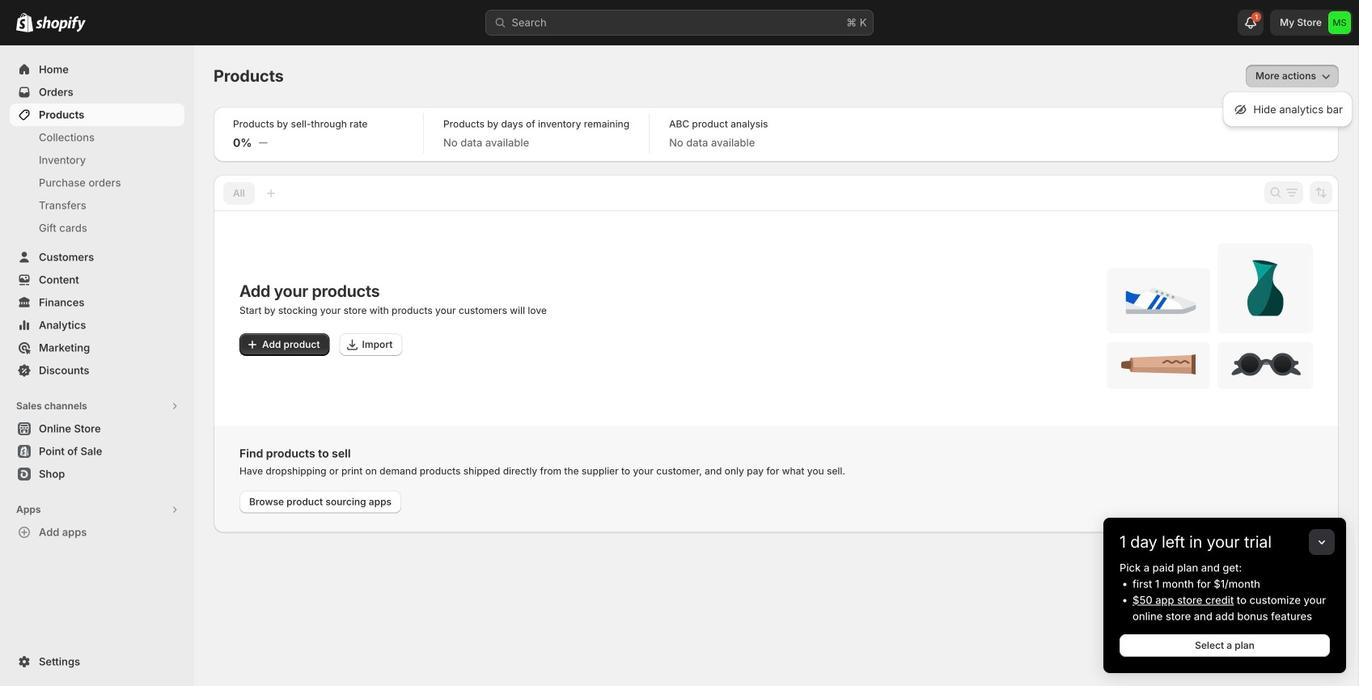 Task type: vqa. For each thing, say whether or not it's contained in the screenshot.
1 Day Left In Your Trial ELEMENT
no



Task type: locate. For each thing, give the bounding box(es) containing it.
shopify image
[[36, 16, 86, 32]]



Task type: describe. For each thing, give the bounding box(es) containing it.
my store image
[[1329, 11, 1352, 34]]

start by stocking your store with products your customers will love image
[[1107, 244, 1314, 389]]

shopify image
[[16, 13, 33, 32]]



